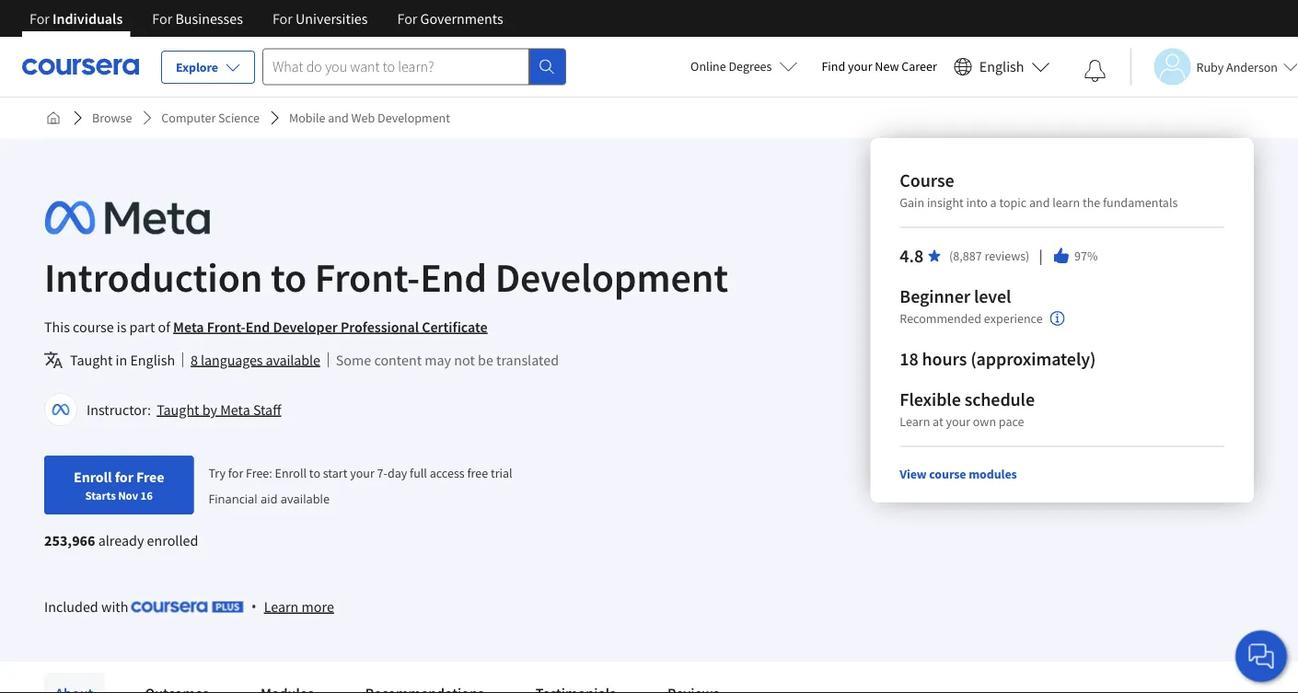 Task type: locate. For each thing, give the bounding box(es) containing it.
1 horizontal spatial english
[[979, 58, 1024, 76]]

available
[[266, 351, 320, 369], [281, 490, 330, 507]]

0 horizontal spatial development
[[377, 110, 450, 126]]

meta right by
[[220, 400, 250, 419]]

1 horizontal spatial to
[[309, 465, 320, 481]]

end up certificate
[[420, 251, 487, 302]]

certificate
[[422, 318, 488, 336]]

find
[[822, 58, 845, 75]]

translated
[[496, 351, 559, 369]]

1 horizontal spatial front-
[[315, 251, 420, 302]]

for for try
[[228, 465, 243, 481]]

taught left by
[[157, 400, 199, 419]]

already
[[98, 531, 144, 550]]

What do you want to learn? text field
[[262, 48, 529, 85]]

0 vertical spatial course
[[73, 318, 114, 336]]

0 horizontal spatial and
[[328, 110, 349, 126]]

nov
[[118, 488, 138, 503]]

0 horizontal spatial your
[[350, 465, 375, 481]]

starts
[[85, 488, 116, 503]]

1 vertical spatial and
[[1029, 194, 1050, 211]]

end up 8 languages available
[[245, 318, 270, 336]]

1 horizontal spatial end
[[420, 251, 487, 302]]

show notifications image
[[1084, 60, 1106, 82]]

full
[[410, 465, 427, 481]]

enroll right free: on the left bottom of the page
[[275, 465, 307, 481]]

2 horizontal spatial your
[[946, 413, 970, 430]]

english right the in
[[130, 351, 175, 369]]

for for enroll
[[115, 468, 133, 486]]

to
[[271, 251, 307, 302], [309, 465, 320, 481]]

browse link
[[85, 101, 139, 134]]

0 vertical spatial meta
[[173, 318, 204, 336]]

businesses
[[175, 9, 243, 28]]

1 horizontal spatial and
[[1029, 194, 1050, 211]]

2 for from the left
[[152, 9, 172, 28]]

1 horizontal spatial learn
[[900, 413, 930, 430]]

0 horizontal spatial taught
[[70, 351, 113, 369]]

beginner level
[[900, 285, 1011, 308]]

beginner
[[900, 285, 970, 308]]

taught by meta staff link
[[157, 400, 281, 419]]

taught by meta staff image
[[47, 396, 75, 423]]

1 vertical spatial your
[[946, 413, 970, 430]]

4 for from the left
[[397, 9, 417, 28]]

this
[[44, 318, 70, 336]]

0 horizontal spatial course
[[73, 318, 114, 336]]

for up what do you want to learn? text field
[[397, 9, 417, 28]]

for for individuals
[[29, 9, 50, 28]]

learn left at
[[900, 413, 930, 430]]

course for view
[[929, 466, 966, 482]]

0 horizontal spatial learn
[[264, 597, 299, 616]]

1 vertical spatial meta
[[220, 400, 250, 419]]

enroll inside enroll for free starts nov 16
[[74, 468, 112, 486]]

learn right •
[[264, 597, 299, 616]]

0 horizontal spatial to
[[271, 251, 307, 302]]

ruby anderson button
[[1130, 48, 1298, 85]]

1 vertical spatial learn
[[264, 597, 299, 616]]

meta right "of"
[[173, 318, 204, 336]]

0 vertical spatial and
[[328, 110, 349, 126]]

be
[[478, 351, 493, 369]]

view
[[900, 466, 927, 482]]

meta
[[173, 318, 204, 336], [220, 400, 250, 419]]

front- up professional at the top left of page
[[315, 251, 420, 302]]

1 vertical spatial available
[[281, 490, 330, 507]]

free
[[467, 465, 488, 481]]

1 horizontal spatial taught
[[157, 400, 199, 419]]

0 horizontal spatial meta
[[173, 318, 204, 336]]

enroll up starts
[[74, 468, 112, 486]]

your
[[848, 58, 872, 75], [946, 413, 970, 430], [350, 465, 375, 481]]

1 horizontal spatial for
[[228, 465, 243, 481]]

hours
[[922, 348, 967, 371]]

0 vertical spatial to
[[271, 251, 307, 302]]

content
[[374, 351, 422, 369]]

to up developer
[[271, 251, 307, 302]]

for individuals
[[29, 9, 123, 28]]

for inside try for free: enroll to start your 7-day full access free trial financial aid available
[[228, 465, 243, 481]]

course left is
[[73, 318, 114, 336]]

reviews)
[[985, 248, 1030, 264]]

learn inside flexible schedule learn at your own pace
[[900, 413, 930, 430]]

1 vertical spatial development
[[495, 251, 728, 302]]

english inside button
[[979, 58, 1024, 76]]

find your new career
[[822, 58, 937, 75]]

1 vertical spatial course
[[929, 466, 966, 482]]

online
[[691, 58, 726, 75]]

your right find
[[848, 58, 872, 75]]

253,966 already enrolled
[[44, 531, 198, 550]]

flexible
[[900, 388, 961, 411]]

meta front-end developer professional certificate link
[[173, 318, 488, 336]]

for left universities
[[272, 9, 293, 28]]

4.8
[[900, 244, 923, 267]]

and right topic
[[1029, 194, 1050, 211]]

253,966
[[44, 531, 95, 550]]

and
[[328, 110, 349, 126], [1029, 194, 1050, 211]]

level
[[974, 285, 1011, 308]]

1 horizontal spatial your
[[848, 58, 872, 75]]

1 horizontal spatial course
[[929, 466, 966, 482]]

0 horizontal spatial end
[[245, 318, 270, 336]]

explore button
[[161, 51, 255, 84]]

for inside enroll for free starts nov 16
[[115, 468, 133, 486]]

7-
[[377, 465, 387, 481]]

available right aid on the bottom left of page
[[281, 490, 330, 507]]

0 vertical spatial available
[[266, 351, 320, 369]]

online degrees button
[[676, 46, 812, 87]]

for governments
[[397, 9, 503, 28]]

0 vertical spatial english
[[979, 58, 1024, 76]]

and inside course gain insight into a topic and learn the fundamentals
[[1029, 194, 1050, 211]]

taught left the in
[[70, 351, 113, 369]]

ruby anderson
[[1196, 58, 1278, 75]]

to left start
[[309, 465, 320, 481]]

pace
[[999, 413, 1024, 430]]

3 for from the left
[[272, 9, 293, 28]]

18
[[900, 348, 918, 371]]

your inside try for free: enroll to start your 7-day full access free trial financial aid available
[[350, 465, 375, 481]]

front- up the languages
[[207, 318, 245, 336]]

(approximately)
[[970, 348, 1096, 371]]

for left individuals
[[29, 9, 50, 28]]

(8,887
[[949, 248, 982, 264]]

view course modules link
[[900, 466, 1017, 482]]

1 for from the left
[[29, 9, 50, 28]]

enroll for free starts nov 16
[[74, 468, 164, 503]]

home image
[[46, 110, 61, 125]]

part
[[129, 318, 155, 336]]

is
[[117, 318, 127, 336]]

computer science
[[161, 110, 260, 126]]

for left "businesses" at the top left
[[152, 9, 172, 28]]

0 vertical spatial learn
[[900, 413, 930, 430]]

fundamentals
[[1103, 194, 1178, 211]]

course gain insight into a topic and learn the fundamentals
[[900, 169, 1178, 211]]

0 horizontal spatial english
[[130, 351, 175, 369]]

anderson
[[1226, 58, 1278, 75]]

for right try
[[228, 465, 243, 481]]

for up nov
[[115, 468, 133, 486]]

for
[[29, 9, 50, 28], [152, 9, 172, 28], [272, 9, 293, 28], [397, 9, 417, 28]]

learn
[[900, 413, 930, 430], [264, 597, 299, 616]]

for universities
[[272, 9, 368, 28]]

your left 7-
[[350, 465, 375, 481]]

view course modules
[[900, 466, 1017, 482]]

available inside try for free: enroll to start your 7-day full access free trial financial aid available
[[281, 490, 330, 507]]

web
[[351, 110, 375, 126]]

introduction
[[44, 251, 263, 302]]

0 horizontal spatial for
[[115, 468, 133, 486]]

2 vertical spatial your
[[350, 465, 375, 481]]

for
[[228, 465, 243, 481], [115, 468, 133, 486]]

for for businesses
[[152, 9, 172, 28]]

your right at
[[946, 413, 970, 430]]

0 horizontal spatial enroll
[[74, 468, 112, 486]]

1 horizontal spatial development
[[495, 251, 728, 302]]

course right view
[[929, 466, 966, 482]]

course
[[73, 318, 114, 336], [929, 466, 966, 482]]

universities
[[296, 9, 368, 28]]

staff
[[253, 400, 281, 419]]

1 vertical spatial to
[[309, 465, 320, 481]]

course for this
[[73, 318, 114, 336]]

and left web
[[328, 110, 349, 126]]

0 horizontal spatial front-
[[207, 318, 245, 336]]

0 vertical spatial development
[[377, 110, 450, 126]]

1 horizontal spatial enroll
[[275, 465, 307, 481]]

None search field
[[262, 48, 566, 85]]

your inside flexible schedule learn at your own pace
[[946, 413, 970, 430]]

taught
[[70, 351, 113, 369], [157, 400, 199, 419]]

0 vertical spatial front-
[[315, 251, 420, 302]]

some
[[336, 351, 371, 369]]

some content may not be translated
[[336, 351, 559, 369]]

english right career
[[979, 58, 1024, 76]]

end
[[420, 251, 487, 302], [245, 318, 270, 336]]

available down developer
[[266, 351, 320, 369]]

0 vertical spatial your
[[848, 58, 872, 75]]



Task type: describe. For each thing, give the bounding box(es) containing it.
enrolled
[[147, 531, 198, 550]]

in
[[116, 351, 127, 369]]

instructor:
[[87, 400, 151, 419]]

computer science link
[[154, 101, 267, 134]]

meta image
[[44, 197, 210, 238]]

the
[[1083, 194, 1100, 211]]

chat with us image
[[1247, 642, 1276, 671]]

• learn more
[[251, 597, 334, 616]]

included
[[44, 597, 98, 616]]

at
[[933, 413, 943, 430]]

free
[[136, 468, 164, 486]]

introduction to front-end development
[[44, 251, 728, 302]]

coursera plus image
[[131, 602, 244, 613]]

schedule
[[964, 388, 1035, 411]]

1 vertical spatial end
[[245, 318, 270, 336]]

taught in english
[[70, 351, 175, 369]]

insight
[[927, 194, 964, 211]]

aid
[[261, 490, 278, 507]]

professional
[[341, 318, 419, 336]]

mobile and web development link
[[282, 101, 458, 134]]

included with
[[44, 597, 131, 616]]

1 horizontal spatial meta
[[220, 400, 250, 419]]

online degrees
[[691, 58, 772, 75]]

0 vertical spatial taught
[[70, 351, 113, 369]]

this course is part of meta front-end developer professional certificate
[[44, 318, 488, 336]]

developer
[[273, 318, 338, 336]]

explore
[[176, 59, 218, 75]]

try for free: enroll to start your 7-day full access free trial financial aid available
[[208, 465, 512, 507]]

available inside button
[[266, 351, 320, 369]]

gain
[[900, 194, 924, 211]]

day
[[387, 465, 407, 481]]

learn more link
[[264, 596, 334, 618]]

18 hours (approximately)
[[900, 348, 1096, 371]]

topic
[[999, 194, 1027, 211]]

1 vertical spatial taught
[[157, 400, 199, 419]]

browse
[[92, 110, 132, 126]]

try
[[208, 465, 226, 481]]

english button
[[946, 37, 1057, 97]]

1 vertical spatial front-
[[207, 318, 245, 336]]

trial
[[491, 465, 512, 481]]

8 languages available button
[[191, 349, 320, 371]]

by
[[202, 400, 217, 419]]

into
[[966, 194, 988, 211]]

course
[[900, 169, 954, 192]]

|
[[1037, 246, 1045, 266]]

recommended experience
[[900, 311, 1043, 327]]

learn inside • learn more
[[264, 597, 299, 616]]

modules
[[969, 466, 1017, 482]]

banner navigation
[[15, 0, 518, 37]]

information about difficulty level pre-requisites. image
[[1050, 311, 1065, 326]]

8
[[191, 351, 198, 369]]

97%
[[1074, 248, 1098, 264]]

of
[[158, 318, 170, 336]]

•
[[251, 597, 257, 616]]

instructor: taught by meta staff
[[87, 400, 281, 419]]

enroll inside try for free: enroll to start your 7-day full access free trial financial aid available
[[275, 465, 307, 481]]

not
[[454, 351, 475, 369]]

coursera image
[[22, 52, 139, 81]]

for for universities
[[272, 9, 293, 28]]

financial aid available button
[[208, 490, 330, 507]]

start
[[323, 465, 347, 481]]

more
[[302, 597, 334, 616]]

career
[[902, 58, 937, 75]]

to inside try for free: enroll to start your 7-day full access free trial financial aid available
[[309, 465, 320, 481]]

with
[[101, 597, 128, 616]]

0 vertical spatial end
[[420, 251, 487, 302]]

access
[[430, 465, 465, 481]]

find your new career link
[[812, 55, 946, 78]]

languages
[[201, 351, 263, 369]]

for for governments
[[397, 9, 417, 28]]

financial
[[208, 490, 257, 507]]

mobile and web development
[[289, 110, 450, 126]]

computer
[[161, 110, 216, 126]]

new
[[875, 58, 899, 75]]

science
[[218, 110, 260, 126]]

(8,887 reviews) |
[[949, 246, 1045, 266]]

for businesses
[[152, 9, 243, 28]]

experience
[[984, 311, 1043, 327]]

governments
[[420, 9, 503, 28]]

a
[[990, 194, 997, 211]]

ruby
[[1196, 58, 1224, 75]]

individuals
[[53, 9, 123, 28]]

8 languages available
[[191, 351, 320, 369]]

degrees
[[729, 58, 772, 75]]

1 vertical spatial english
[[130, 351, 175, 369]]



Task type: vqa. For each thing, say whether or not it's contained in the screenshot.
the Timezone mismatch warning modal 'Dialog'
no



